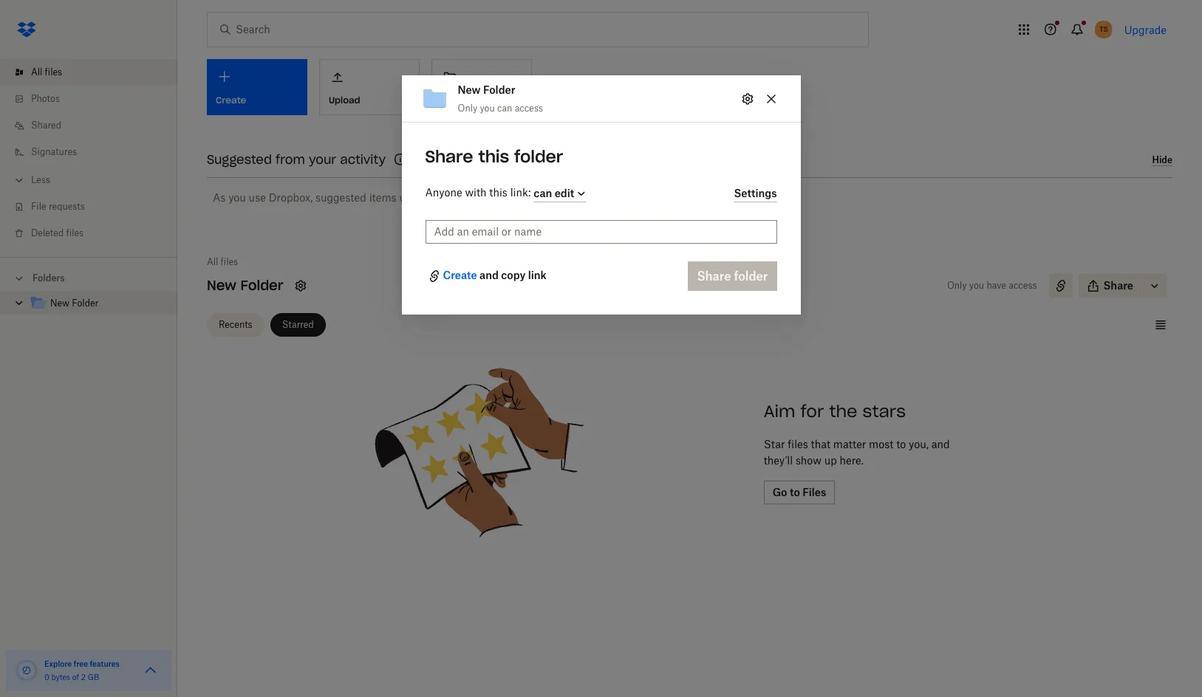 Task type: locate. For each thing, give the bounding box(es) containing it.
the
[[829, 401, 858, 422]]

2 horizontal spatial you
[[969, 280, 984, 291]]

folder
[[483, 84, 515, 96], [240, 277, 283, 294], [72, 298, 98, 309]]

0 horizontal spatial here.
[[532, 191, 556, 204]]

can right : at the top of page
[[534, 187, 552, 199]]

copy
[[501, 269, 526, 282]]

0 vertical spatial up
[[517, 191, 530, 204]]

less
[[31, 174, 50, 185]]

list
[[0, 50, 177, 257]]

new up share this folder
[[458, 84, 481, 96]]

up down that
[[824, 454, 837, 467]]

edit
[[555, 187, 574, 199]]

0 horizontal spatial you
[[228, 191, 246, 204]]

1 vertical spatial create
[[443, 269, 477, 282]]

1 vertical spatial show
[[796, 454, 821, 467]]

deleted files link
[[12, 220, 177, 247]]

1 horizontal spatial all files
[[207, 256, 238, 267]]

as
[[213, 191, 226, 204]]

starred button
[[270, 313, 326, 337]]

suggested from your activity
[[207, 152, 386, 167]]

2 vertical spatial new
[[50, 298, 69, 309]]

0 vertical spatial only
[[458, 103, 477, 114]]

you left have
[[969, 280, 984, 291]]

you
[[480, 103, 495, 114], [228, 191, 246, 204], [969, 280, 984, 291]]

1 horizontal spatial here.
[[840, 454, 864, 467]]

up left the can edit
[[517, 191, 530, 204]]

share button
[[1078, 274, 1142, 298]]

files up the photos
[[45, 66, 62, 78]]

1 vertical spatial only
[[947, 280, 967, 291]]

show
[[488, 191, 514, 204], [796, 454, 821, 467]]

0 horizontal spatial new
[[50, 298, 69, 309]]

1 vertical spatial up
[[824, 454, 837, 467]]

0 vertical spatial show
[[488, 191, 514, 204]]

1 horizontal spatial share
[[1104, 279, 1133, 292]]

dropbox,
[[269, 191, 313, 204]]

automatically
[[419, 191, 486, 204]]

file requests link
[[12, 194, 177, 220]]

0 vertical spatial access
[[515, 103, 543, 114]]

1 vertical spatial link
[[528, 269, 547, 282]]

file requests
[[31, 201, 85, 212]]

folder up share this folder
[[474, 94, 501, 106]]

free
[[74, 660, 88, 669]]

new inside new folder only you can access
[[458, 84, 481, 96]]

2 horizontal spatial new
[[458, 84, 481, 96]]

only
[[458, 103, 477, 114], [947, 280, 967, 291]]

and inside star files that matter most to you, and they'll show up here.
[[932, 438, 950, 451]]

1 vertical spatial new folder
[[50, 298, 98, 309]]

share
[[425, 147, 473, 167], [1104, 279, 1133, 292]]

create up share this folder
[[441, 94, 472, 106]]

anyone with this link :
[[425, 186, 534, 199]]

0 vertical spatial all files
[[31, 66, 62, 78]]

folders button
[[0, 267, 177, 289]]

link for :
[[510, 186, 528, 199]]

0 vertical spatial link
[[510, 186, 528, 199]]

0 horizontal spatial share
[[425, 147, 473, 167]]

here. right : at the top of page
[[532, 191, 556, 204]]

1 horizontal spatial show
[[796, 454, 821, 467]]

1 horizontal spatial you
[[480, 103, 495, 114]]

and left copy
[[480, 269, 499, 282]]

can up share this folder
[[497, 103, 512, 114]]

1 horizontal spatial up
[[824, 454, 837, 467]]

can
[[497, 103, 512, 114], [534, 187, 552, 199]]

2 vertical spatial folder
[[72, 298, 98, 309]]

file
[[31, 201, 46, 212]]

0 vertical spatial all
[[31, 66, 42, 78]]

new up 'recents'
[[207, 277, 236, 294]]

1 vertical spatial access
[[1009, 280, 1037, 291]]

0 vertical spatial can
[[497, 103, 512, 114]]

folder down folders button
[[72, 298, 98, 309]]

share inside sharing modal dialog
[[425, 147, 473, 167]]

create
[[441, 94, 472, 106], [443, 269, 477, 282]]

new folder down folders button
[[50, 298, 98, 309]]

as you use dropbox, suggested items will automatically show up here. learn more
[[213, 191, 615, 204]]

create for create and copy link
[[443, 269, 477, 282]]

only inside new folder only you can access
[[458, 103, 477, 114]]

and
[[480, 269, 499, 282], [932, 438, 950, 451]]

for
[[800, 401, 824, 422]]

this up anyone with this link : at the top
[[478, 147, 509, 167]]

you for only you have access
[[969, 280, 984, 291]]

folder up share this folder
[[483, 84, 515, 96]]

0 vertical spatial here.
[[532, 191, 556, 204]]

show down that
[[796, 454, 821, 467]]

0 vertical spatial new folder
[[207, 277, 283, 294]]

0 horizontal spatial show
[[488, 191, 514, 204]]

1 horizontal spatial all files link
[[207, 255, 238, 270]]

only up share this folder
[[458, 103, 477, 114]]

1 vertical spatial here.
[[840, 454, 864, 467]]

features
[[90, 660, 120, 669]]

explore free features 0 bytes of 2 gb
[[44, 660, 120, 682]]

with
[[465, 186, 487, 199]]

1 vertical spatial new
[[207, 277, 236, 294]]

new
[[458, 84, 481, 96], [207, 277, 236, 294], [50, 298, 69, 309]]

1 vertical spatial all files link
[[207, 255, 238, 270]]

photos
[[31, 93, 60, 104]]

0 horizontal spatial folder
[[474, 94, 501, 106]]

only you have access
[[947, 280, 1037, 291]]

all files up 'recents'
[[207, 256, 238, 267]]

1 vertical spatial folder
[[240, 277, 283, 294]]

0 horizontal spatial only
[[458, 103, 477, 114]]

only left have
[[947, 280, 967, 291]]

0 horizontal spatial access
[[515, 103, 543, 114]]

0 horizontal spatial and
[[480, 269, 499, 282]]

link right copy
[[528, 269, 547, 282]]

share inside button
[[1104, 279, 1133, 292]]

files
[[45, 66, 62, 78], [66, 228, 84, 239], [221, 256, 238, 267], [788, 438, 808, 451]]

0 horizontal spatial all files link
[[12, 59, 177, 86]]

can edit button
[[534, 185, 588, 203]]

2
[[81, 673, 86, 682]]

gb
[[88, 673, 99, 682]]

you right as
[[228, 191, 246, 204]]

up inside star files that matter most to you, and they'll show up here.
[[824, 454, 837, 467]]

all up the photos
[[31, 66, 42, 78]]

you up share this folder
[[480, 103, 495, 114]]

1 vertical spatial and
[[932, 438, 950, 451]]

all files link
[[12, 59, 177, 86], [207, 255, 238, 270]]

new down folders
[[50, 298, 69, 309]]

1 vertical spatial share
[[1104, 279, 1133, 292]]

access right have
[[1009, 280, 1037, 291]]

all files up the photos
[[31, 66, 62, 78]]

1 horizontal spatial can
[[534, 187, 552, 199]]

aim
[[764, 401, 795, 422]]

1 horizontal spatial only
[[947, 280, 967, 291]]

they'll
[[764, 454, 793, 467]]

0 vertical spatial you
[[480, 103, 495, 114]]

will
[[399, 191, 417, 204]]

0
[[44, 673, 49, 682]]

0 vertical spatial folder
[[483, 84, 515, 96]]

1 vertical spatial you
[[228, 191, 246, 204]]

1 horizontal spatial all
[[207, 256, 218, 267]]

files left that
[[788, 438, 808, 451]]

you inside new folder only you can access
[[480, 103, 495, 114]]

access inside new folder only you can access
[[515, 103, 543, 114]]

0 vertical spatial new
[[458, 84, 481, 96]]

settings button
[[734, 185, 777, 203]]

link left the can edit
[[510, 186, 528, 199]]

2 vertical spatial you
[[969, 280, 984, 291]]

have
[[987, 280, 1006, 291]]

signatures
[[31, 146, 77, 157]]

upgrade link
[[1124, 23, 1167, 36]]

all files
[[31, 66, 62, 78], [207, 256, 238, 267]]

to
[[896, 438, 906, 451]]

1 horizontal spatial folder
[[514, 147, 563, 167]]

create folder button
[[431, 59, 532, 115]]

folder up : at the top of page
[[514, 147, 563, 167]]

create inside sharing modal dialog
[[443, 269, 477, 282]]

all files link up 'recents'
[[207, 255, 238, 270]]

all down as
[[207, 256, 218, 267]]

new folder up 'recents'
[[207, 277, 283, 294]]

new folder
[[207, 277, 283, 294], [50, 298, 98, 309]]

star files that matter most to you, and they'll show up here.
[[764, 438, 950, 467]]

files inside star files that matter most to you, and they'll show up here.
[[788, 438, 808, 451]]

shared
[[31, 120, 61, 131]]

0 vertical spatial create
[[441, 94, 472, 106]]

0 horizontal spatial all
[[31, 66, 42, 78]]

0 vertical spatial share
[[425, 147, 473, 167]]

folder
[[474, 94, 501, 106], [514, 147, 563, 167]]

up
[[517, 191, 530, 204], [824, 454, 837, 467]]

this
[[478, 147, 509, 167], [489, 186, 508, 199]]

0 horizontal spatial can
[[497, 103, 512, 114]]

and right you,
[[932, 438, 950, 451]]

list containing all files
[[0, 50, 177, 257]]

new folder only you can access
[[458, 84, 543, 114]]

all inside all files list item
[[31, 66, 42, 78]]

folder up 'recents'
[[240, 277, 283, 294]]

0 vertical spatial all files link
[[12, 59, 177, 86]]

create inside button
[[441, 94, 472, 106]]

deleted
[[31, 228, 64, 239]]

create left copy
[[443, 269, 477, 282]]

2 horizontal spatial folder
[[483, 84, 515, 96]]

here.
[[532, 191, 556, 204], [840, 454, 864, 467]]

here. down matter
[[840, 454, 864, 467]]

1 vertical spatial folder
[[514, 147, 563, 167]]

all files link up shared link on the left
[[12, 59, 177, 86]]

that
[[811, 438, 830, 451]]

1 vertical spatial can
[[534, 187, 552, 199]]

all
[[31, 66, 42, 78], [207, 256, 218, 267]]

1 horizontal spatial and
[[932, 438, 950, 451]]

0 vertical spatial folder
[[474, 94, 501, 106]]

show right with on the top
[[488, 191, 514, 204]]

create and copy link
[[443, 269, 547, 282]]

1 horizontal spatial new
[[207, 277, 236, 294]]

0 horizontal spatial all files
[[31, 66, 62, 78]]

quota usage element
[[15, 659, 38, 683]]

0 vertical spatial and
[[480, 269, 499, 282]]

access
[[515, 103, 543, 114], [1009, 280, 1037, 291]]

access right 'create folder'
[[515, 103, 543, 114]]

link
[[510, 186, 528, 199], [528, 269, 547, 282]]

this right with on the top
[[489, 186, 508, 199]]



Task type: describe. For each thing, give the bounding box(es) containing it.
create link
[[443, 268, 477, 285]]

recents button
[[207, 313, 264, 337]]

can inside new folder only you can access
[[497, 103, 512, 114]]

folder inside sharing modal dialog
[[514, 147, 563, 167]]

learn more link
[[559, 191, 615, 204]]

suggested
[[207, 152, 272, 167]]

requests
[[49, 201, 85, 212]]

share this folder
[[425, 147, 563, 167]]

of
[[72, 673, 79, 682]]

suggested
[[316, 191, 366, 204]]

explore
[[44, 660, 72, 669]]

create for create folder
[[441, 94, 472, 106]]

1 horizontal spatial access
[[1009, 280, 1037, 291]]

shared link
[[12, 112, 177, 139]]

aim for the stars
[[764, 401, 906, 422]]

your
[[309, 152, 336, 167]]

activity
[[340, 152, 386, 167]]

1 horizontal spatial new folder
[[207, 277, 283, 294]]

signatures link
[[12, 139, 177, 166]]

you for as you use dropbox, suggested items will automatically show up here. learn more
[[228, 191, 246, 204]]

create folder
[[441, 94, 501, 106]]

deleted files
[[31, 228, 84, 239]]

1 vertical spatial all
[[207, 256, 218, 267]]

0 horizontal spatial up
[[517, 191, 530, 204]]

items
[[369, 191, 396, 204]]

show inside star files that matter most to you, and they'll show up here.
[[796, 454, 821, 467]]

share for share this folder
[[425, 147, 473, 167]]

new folder link
[[30, 294, 166, 314]]

folder inside button
[[474, 94, 501, 106]]

starred
[[282, 319, 314, 330]]

Add an email or name text field
[[434, 224, 768, 240]]

1 horizontal spatial folder
[[240, 277, 283, 294]]

and inside sharing modal dialog
[[480, 269, 499, 282]]

can inside popup button
[[534, 187, 552, 199]]

most
[[869, 438, 894, 451]]

folders
[[33, 273, 65, 284]]

settings
[[734, 187, 777, 199]]

matter
[[833, 438, 866, 451]]

can edit
[[534, 187, 574, 199]]

link for and copy link
[[528, 269, 547, 282]]

upgrade
[[1124, 23, 1167, 36]]

new inside new folder link
[[50, 298, 69, 309]]

files up 'recents'
[[221, 256, 238, 267]]

from
[[276, 152, 305, 167]]

sharing modal dialog
[[402, 76, 801, 433]]

1 vertical spatial all files
[[207, 256, 238, 267]]

share for share
[[1104, 279, 1133, 292]]

0 horizontal spatial new folder
[[50, 298, 98, 309]]

files inside list item
[[45, 66, 62, 78]]

all files link inside 'list'
[[12, 59, 177, 86]]

bytes
[[51, 673, 70, 682]]

0 vertical spatial this
[[478, 147, 509, 167]]

more
[[590, 191, 615, 204]]

anyone
[[425, 186, 462, 199]]

folder inside new folder only you can access
[[483, 84, 515, 96]]

here. inside star files that matter most to you, and they'll show up here.
[[840, 454, 864, 467]]

photos link
[[12, 86, 177, 112]]

learn
[[559, 191, 587, 204]]

you,
[[909, 438, 929, 451]]

less image
[[12, 173, 27, 188]]

use
[[249, 191, 266, 204]]

:
[[528, 186, 531, 199]]

0 horizontal spatial folder
[[72, 298, 98, 309]]

all files list item
[[0, 59, 177, 86]]

all files inside list item
[[31, 66, 62, 78]]

dropbox image
[[12, 15, 41, 44]]

star
[[764, 438, 785, 451]]

stars
[[863, 401, 906, 422]]

recents
[[219, 319, 252, 330]]

files right deleted at the left top
[[66, 228, 84, 239]]

1 vertical spatial this
[[489, 186, 508, 199]]



Task type: vqa. For each thing, say whether or not it's contained in the screenshot.
the leftmost My Paper doc
no



